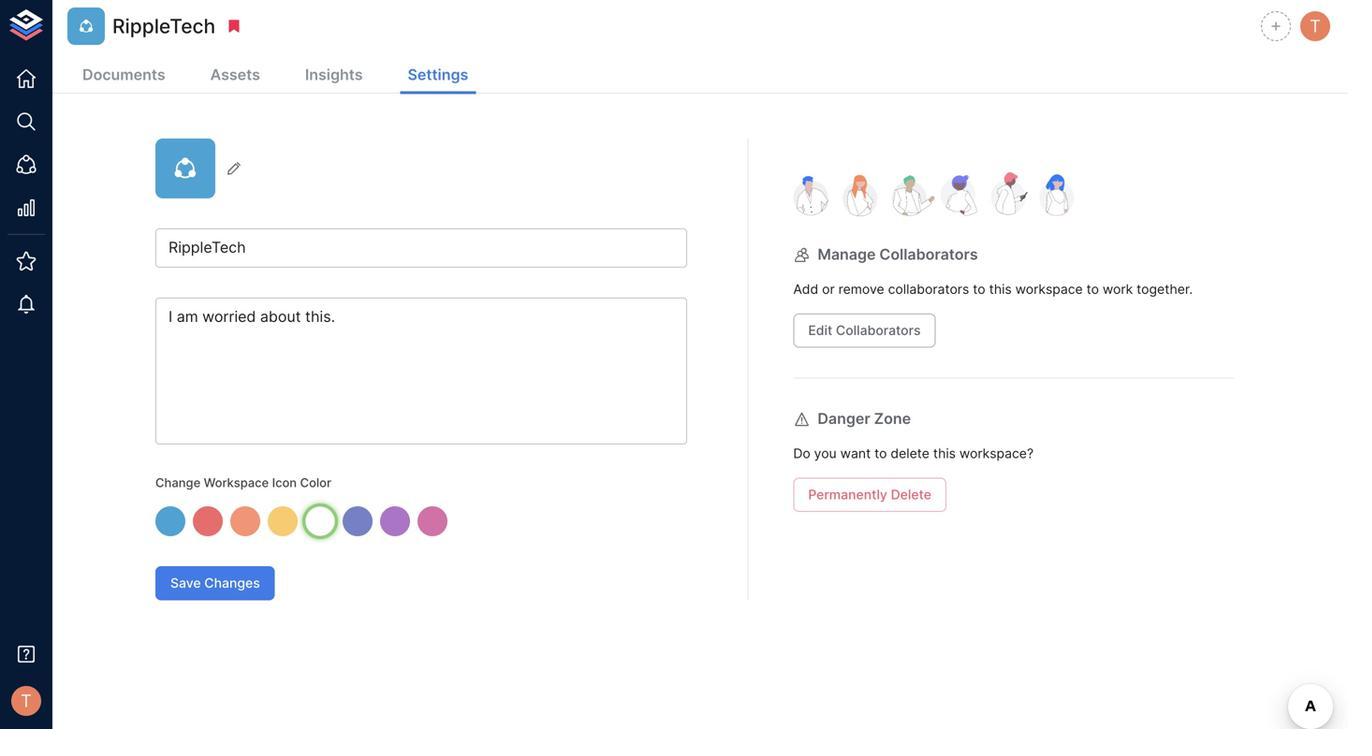 Task type: vqa. For each thing, say whether or not it's contained in the screenshot.
Changes
yes



Task type: locate. For each thing, give the bounding box(es) containing it.
0 horizontal spatial t button
[[6, 681, 47, 722]]

danger
[[818, 410, 871, 428]]

1 horizontal spatial this
[[989, 281, 1012, 297]]

1 horizontal spatial t
[[1310, 16, 1321, 36]]

zone
[[874, 410, 911, 428]]

manage collaborators
[[818, 245, 978, 264]]

1 vertical spatial this
[[933, 446, 956, 462]]

t
[[1310, 16, 1321, 36], [21, 691, 32, 711]]

change workspace icon color
[[155, 476, 331, 490]]

delete
[[891, 487, 932, 503]]

this left the workspace
[[989, 281, 1012, 297]]

documents link
[[75, 58, 173, 94]]

to right 'collaborators'
[[973, 281, 986, 297]]

to
[[973, 281, 986, 297], [1087, 281, 1099, 297], [875, 446, 887, 462]]

to left work
[[1087, 281, 1099, 297]]

color
[[300, 476, 331, 490]]

insights link
[[298, 58, 370, 94]]

permanently delete
[[808, 487, 932, 503]]

0 horizontal spatial this
[[933, 446, 956, 462]]

remove bookmark image
[[226, 18, 243, 35]]

collaborators up 'collaborators'
[[880, 245, 978, 264]]

collaborators
[[880, 245, 978, 264], [836, 323, 921, 339]]

collaborators inside button
[[836, 323, 921, 339]]

t button
[[1298, 8, 1333, 44], [6, 681, 47, 722]]

settings link
[[400, 58, 476, 94]]

changes
[[204, 576, 260, 591]]

1 horizontal spatial t button
[[1298, 8, 1333, 44]]

collaborators for edit collaborators
[[836, 323, 921, 339]]

collaborators down remove
[[836, 323, 921, 339]]

0 vertical spatial collaborators
[[880, 245, 978, 264]]

1 vertical spatial collaborators
[[836, 323, 921, 339]]

0 vertical spatial this
[[989, 281, 1012, 297]]

0 horizontal spatial t
[[21, 691, 32, 711]]

this right delete
[[933, 446, 956, 462]]

edit collaborators
[[808, 323, 921, 339]]

1 vertical spatial t button
[[6, 681, 47, 722]]

this
[[989, 281, 1012, 297], [933, 446, 956, 462]]

2 horizontal spatial to
[[1087, 281, 1099, 297]]

save changes button
[[155, 567, 275, 601]]

manage
[[818, 245, 876, 264]]

save
[[170, 576, 201, 591]]

settings
[[408, 66, 468, 84]]

icon
[[272, 476, 297, 490]]

this for delete
[[933, 446, 956, 462]]

to right want at the bottom of the page
[[875, 446, 887, 462]]

Workspace notes are visible to all members and guests. text field
[[155, 298, 687, 445]]



Task type: describe. For each thing, give the bounding box(es) containing it.
want
[[840, 446, 871, 462]]

danger zone
[[818, 410, 911, 428]]

Workspace Name text field
[[155, 228, 687, 268]]

workspace
[[1016, 281, 1083, 297]]

add or remove collaborators to this workspace to work together.
[[793, 281, 1193, 297]]

do
[[793, 446, 811, 462]]

add
[[793, 281, 819, 297]]

collaborators
[[888, 281, 969, 297]]

remove
[[839, 281, 885, 297]]

do you want to delete this workspace?
[[793, 446, 1034, 462]]

assets link
[[203, 58, 268, 94]]

1 vertical spatial t
[[21, 691, 32, 711]]

0 vertical spatial t button
[[1298, 8, 1333, 44]]

workspace
[[204, 476, 269, 490]]

change
[[155, 476, 201, 490]]

you
[[814, 446, 837, 462]]

or
[[822, 281, 835, 297]]

0 vertical spatial t
[[1310, 16, 1321, 36]]

collaborators for manage collaborators
[[880, 245, 978, 264]]

this for to
[[989, 281, 1012, 297]]

edit
[[808, 323, 833, 339]]

rippletech
[[112, 14, 215, 38]]

workspace?
[[960, 446, 1034, 462]]

documents
[[82, 66, 165, 84]]

save changes
[[170, 576, 260, 591]]

together.
[[1137, 281, 1193, 297]]

edit collaborators button
[[793, 314, 936, 348]]

insights
[[305, 66, 363, 84]]

1 horizontal spatial to
[[973, 281, 986, 297]]

assets
[[210, 66, 260, 84]]

delete
[[891, 446, 930, 462]]

0 horizontal spatial to
[[875, 446, 887, 462]]

permanently
[[808, 487, 888, 503]]

work
[[1103, 281, 1133, 297]]

permanently delete button
[[793, 478, 947, 512]]



